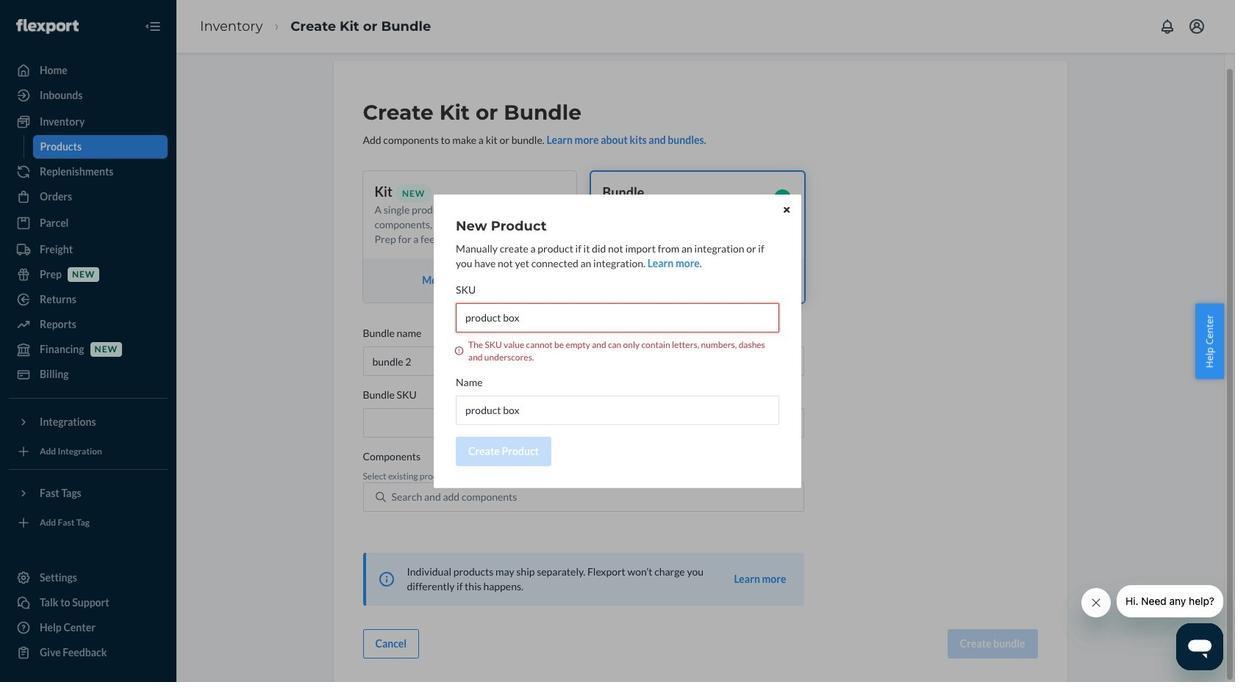 Task type: vqa. For each thing, say whether or not it's contained in the screenshot.
text field
yes



Task type: describe. For each thing, give the bounding box(es) containing it.
close image
[[784, 206, 790, 215]]



Task type: locate. For each thing, give the bounding box(es) containing it.
None text field
[[456, 396, 779, 425]]

dialog
[[434, 194, 801, 489]]

None text field
[[456, 303, 779, 333]]



